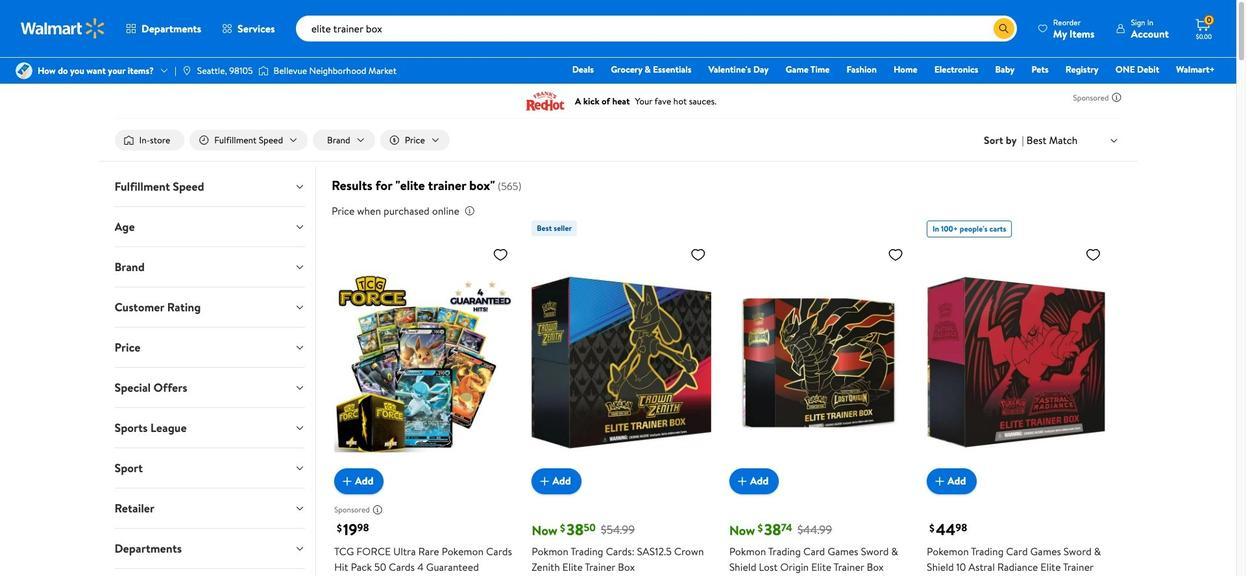 Task type: describe. For each thing, give the bounding box(es) containing it.
sort and filter section element
[[99, 119, 1137, 161]]

1 tab from the top
[[104, 167, 315, 206]]

7 tab from the top
[[104, 408, 315, 448]]

11 tab from the top
[[104, 569, 315, 576]]

add to cart image for pokmon trading cards: sas12.5 crown zenith elite trainer box image
[[537, 474, 552, 489]]

1 horizontal spatial ad disclaimer and feedback image
[[1111, 92, 1122, 103]]

sign in to add to favorites list, tcg force ultra rare pokemon cards hit pack 50 cards 4 guaranteed v/vmax/ex or gx & deck box image
[[493, 247, 508, 263]]

sign in to add to favorites list, pokemon trading card games sword & shield 10 astral radiance elite trainer box image
[[1085, 247, 1101, 263]]

search icon image
[[999, 23, 1009, 34]]

walmart image
[[21, 18, 105, 39]]

pokmon trading card games sword & shield lost origin elite trainer box image
[[729, 241, 909, 484]]

pokemon trading card games sword & shield 10 astral radiance elite trainer box image
[[927, 241, 1106, 484]]

add to cart image for tcg force ultra rare pokemon cards hit pack 50 cards 4 guaranteed v/vmax/ex or gx & deck box image
[[339, 474, 355, 489]]

10 tab from the top
[[104, 529, 315, 569]]

3 tab from the top
[[104, 247, 315, 287]]

clear search field text image
[[978, 23, 988, 33]]

add to cart image for pokmon trading card games sword & shield lost origin elite trainer box image
[[734, 474, 750, 489]]



Task type: locate. For each thing, give the bounding box(es) containing it.
0 horizontal spatial  image
[[16, 62, 32, 79]]

sort by best match image
[[1109, 135, 1119, 146]]

add to cart image for the pokemon trading card games sword & shield 10 astral radiance elite trainer box image on the right of the page
[[932, 474, 948, 489]]

4 tab from the top
[[104, 288, 315, 327]]

0 horizontal spatial add to cart image
[[537, 474, 552, 489]]

add to cart image
[[339, 474, 355, 489], [734, 474, 750, 489]]

pokmon trading cards: sas12.5 crown zenith elite trainer box image
[[532, 241, 711, 484]]

sign in to add to favorites list, pokmon trading cards: sas12.5 crown zenith elite trainer box image
[[690, 247, 706, 263]]

tab
[[104, 167, 315, 206], [104, 207, 315, 247], [104, 247, 315, 287], [104, 288, 315, 327], [104, 328, 315, 367], [104, 368, 315, 408], [104, 408, 315, 448], [104, 449, 315, 488], [104, 489, 315, 528], [104, 529, 315, 569], [104, 569, 315, 576]]

2 tab from the top
[[104, 207, 315, 247]]

Walmart Site-Wide search field
[[296, 16, 1017, 42]]

0 vertical spatial ad disclaimer and feedback image
[[1111, 92, 1122, 103]]

 image
[[182, 66, 192, 76]]

1 horizontal spatial  image
[[258, 64, 268, 77]]

2 add to cart image from the left
[[932, 474, 948, 489]]

0 horizontal spatial add to cart image
[[339, 474, 355, 489]]

1 horizontal spatial add to cart image
[[932, 474, 948, 489]]

6 tab from the top
[[104, 368, 315, 408]]

9 tab from the top
[[104, 489, 315, 528]]

2 add to cart image from the left
[[734, 474, 750, 489]]

add to cart image
[[537, 474, 552, 489], [932, 474, 948, 489]]

1 add to cart image from the left
[[339, 474, 355, 489]]

1 add to cart image from the left
[[537, 474, 552, 489]]

1 vertical spatial ad disclaimer and feedback image
[[372, 505, 383, 515]]

 image
[[16, 62, 32, 79], [258, 64, 268, 77]]

ad disclaimer and feedback image
[[1111, 92, 1122, 103], [372, 505, 383, 515]]

8 tab from the top
[[104, 449, 315, 488]]

0 horizontal spatial ad disclaimer and feedback image
[[372, 505, 383, 515]]

tcg force ultra rare pokemon cards hit pack 50 cards 4 guaranteed v/vmax/ex or gx & deck box image
[[334, 241, 514, 484]]

sign in to add to favorites list, pokmon trading card games sword & shield lost origin elite trainer box image
[[888, 247, 903, 263]]

5 tab from the top
[[104, 328, 315, 367]]

legal information image
[[465, 206, 475, 216]]

1 horizontal spatial add to cart image
[[734, 474, 750, 489]]

Search search field
[[296, 16, 1017, 42]]



Task type: vqa. For each thing, say whether or not it's contained in the screenshot.
add to cart image to the left
yes



